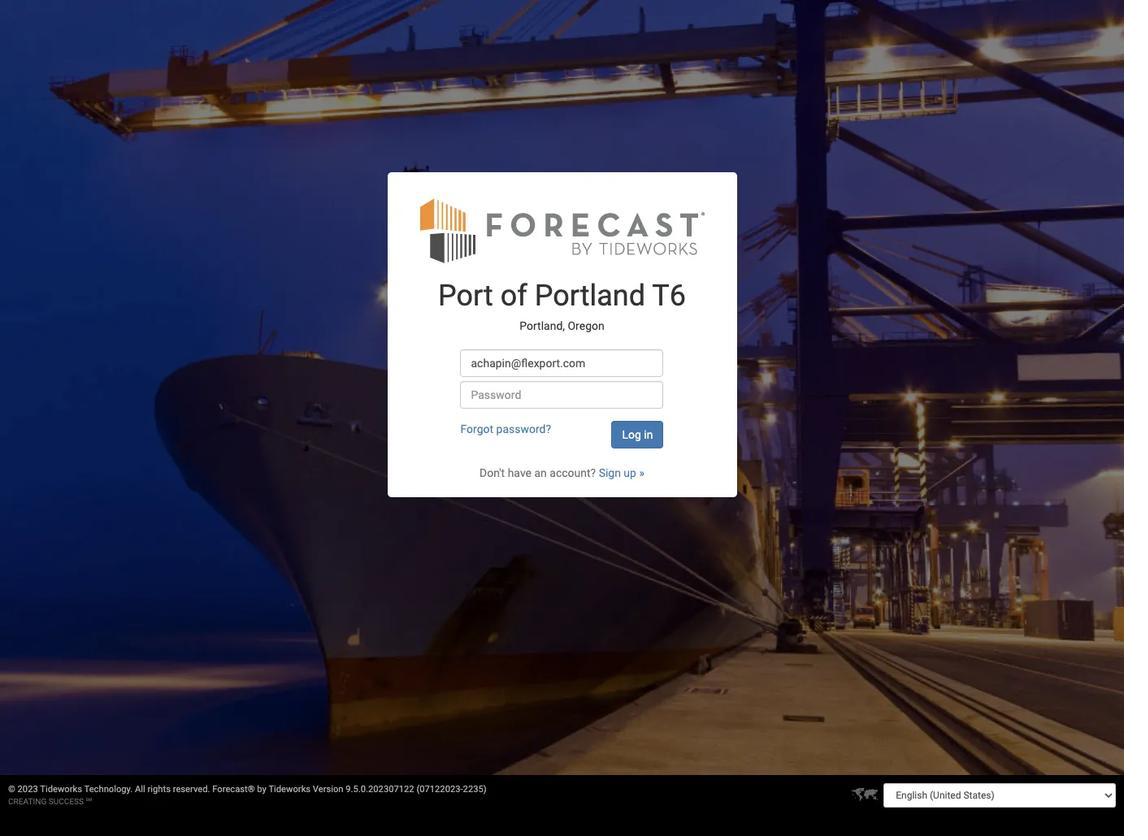 Task type: describe. For each thing, give the bounding box(es) containing it.
2 tideworks from the left
[[269, 785, 311, 795]]

in
[[644, 428, 653, 441]]

portland
[[535, 279, 646, 313]]

(07122023-
[[417, 785, 463, 795]]

2235)
[[463, 785, 487, 795]]

all
[[135, 785, 145, 795]]

forgot password? link
[[461, 423, 551, 436]]

by
[[257, 785, 267, 795]]

password?
[[497, 423, 551, 436]]

©
[[8, 785, 15, 795]]

creating
[[8, 798, 47, 807]]

forgot
[[461, 423, 494, 436]]

port
[[438, 279, 494, 313]]

rights
[[148, 785, 171, 795]]

Email or username text field
[[461, 349, 664, 377]]

1 tideworks from the left
[[40, 785, 82, 795]]

technology.
[[84, 785, 133, 795]]

portland,
[[520, 320, 565, 333]]

© 2023 tideworks technology. all rights reserved. forecast® by tideworks version 9.5.0.202307122 (07122023-2235) creating success ℠
[[8, 785, 487, 807]]

9.5.0.202307122
[[346, 785, 414, 795]]

forgot password? log in
[[461, 423, 653, 441]]



Task type: locate. For each thing, give the bounding box(es) containing it.
sign up » link
[[599, 467, 645, 480]]

log
[[623, 428, 642, 441]]

reserved.
[[173, 785, 210, 795]]

tideworks up success
[[40, 785, 82, 795]]

an
[[535, 467, 547, 480]]

Password password field
[[461, 381, 664, 409]]

don't have an account? sign up »
[[480, 467, 645, 480]]

»
[[640, 467, 645, 480]]

t6
[[652, 279, 686, 313]]

of
[[501, 279, 528, 313]]

log in button
[[612, 421, 664, 449]]

account?
[[550, 467, 596, 480]]

have
[[508, 467, 532, 480]]

don't
[[480, 467, 505, 480]]

0 horizontal spatial tideworks
[[40, 785, 82, 795]]

℠
[[86, 798, 92, 807]]

success
[[49, 798, 84, 807]]

1 horizontal spatial tideworks
[[269, 785, 311, 795]]

sign
[[599, 467, 621, 480]]

forecast® by tideworks image
[[420, 196, 705, 264]]

up
[[624, 467, 637, 480]]

tideworks
[[40, 785, 82, 795], [269, 785, 311, 795]]

tideworks right "by"
[[269, 785, 311, 795]]

port of portland t6 portland, oregon
[[438, 279, 686, 333]]

forecast®
[[212, 785, 255, 795]]

2023
[[18, 785, 38, 795]]

oregon
[[568, 320, 605, 333]]

version
[[313, 785, 344, 795]]



Task type: vqa. For each thing, say whether or not it's contained in the screenshot.
By
yes



